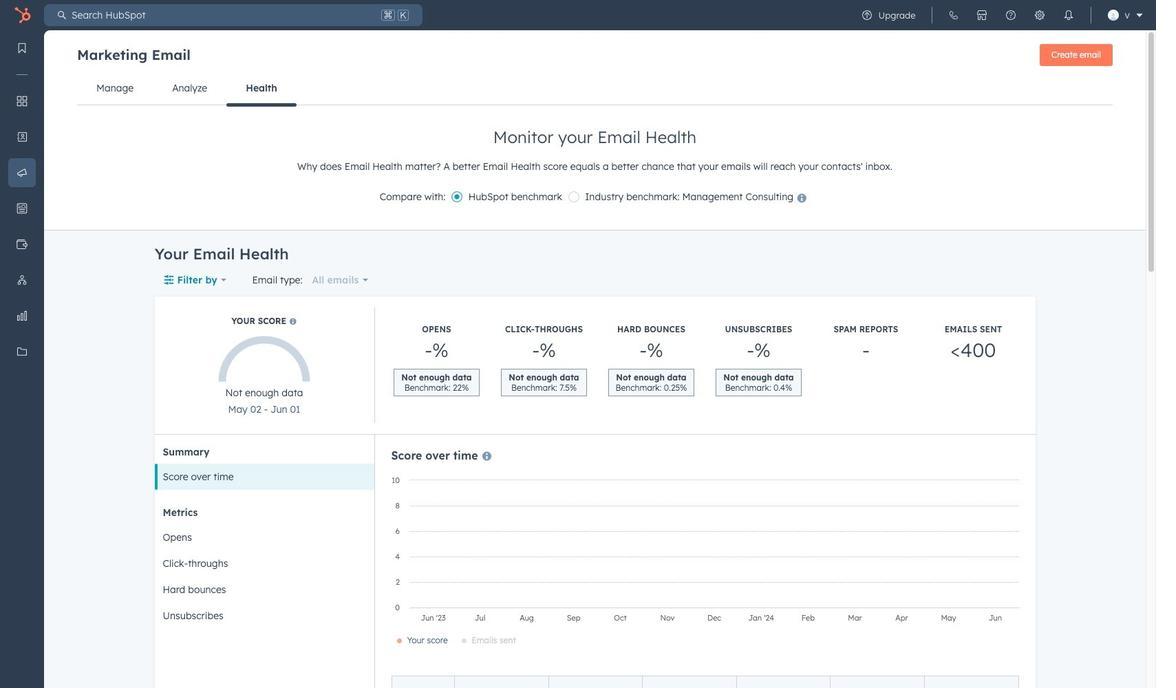 Task type: locate. For each thing, give the bounding box(es) containing it.
page section element
[[44, 30, 1146, 230]]

navigation
[[77, 72, 1113, 106]]

banner
[[77, 40, 1113, 72]]

banner inside page section element
[[77, 40, 1113, 72]]

Search HubSpot search field
[[66, 4, 379, 26]]

bookmarks primary navigation item image
[[17, 43, 28, 54]]

menu
[[853, 0, 1148, 30], [0, 30, 44, 654]]

notifications image
[[1064, 10, 1075, 21]]

toggle series visibility region
[[397, 636, 516, 646]]

settings image
[[1035, 10, 1046, 21]]



Task type: vqa. For each thing, say whether or not it's contained in the screenshot.
2nd SHOW CHAT from the bottom
no



Task type: describe. For each thing, give the bounding box(es) containing it.
1 horizontal spatial menu
[[853, 0, 1148, 30]]

navigation inside page section element
[[77, 72, 1113, 106]]

help image
[[1006, 10, 1017, 21]]

marketplaces image
[[977, 10, 988, 21]]

interactive chart image
[[384, 474, 1026, 660]]

jacob rogers image
[[1109, 10, 1120, 21]]

0 horizontal spatial menu
[[0, 30, 44, 654]]



